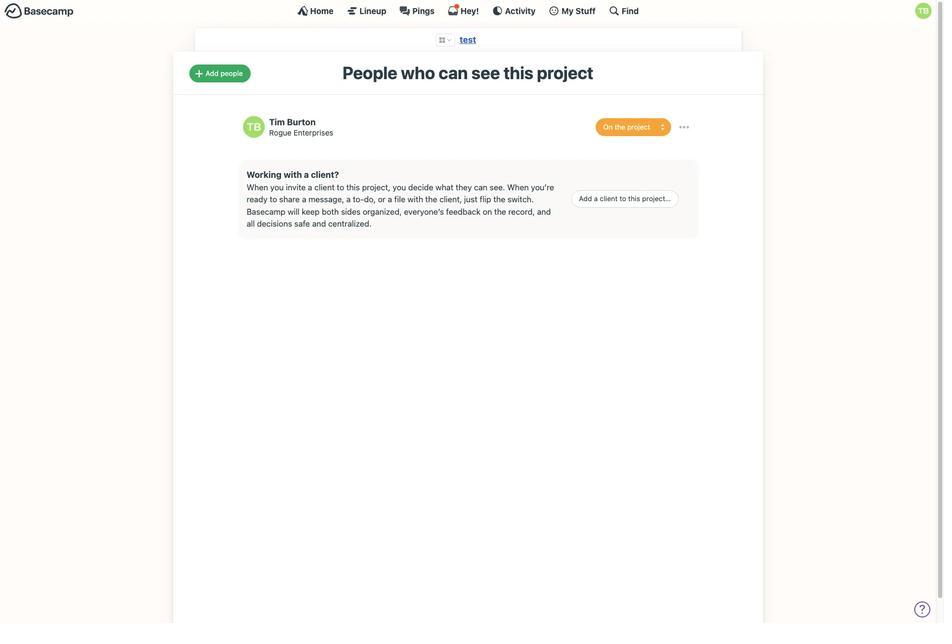 Task type: vqa. For each thing, say whether or not it's contained in the screenshot.
right 'can'
yes



Task type: locate. For each thing, give the bounding box(es) containing it.
tim burton image
[[916, 3, 932, 19], [243, 116, 265, 138]]

0 vertical spatial and
[[537, 207, 551, 217]]

lineup
[[360, 6, 386, 15]]

1 you from the left
[[270, 182, 284, 192]]

add
[[206, 69, 219, 78], [579, 194, 592, 203]]

with
[[284, 170, 302, 180], [408, 195, 423, 204]]

when
[[247, 182, 268, 192], [507, 182, 529, 192]]

1 vertical spatial tim burton image
[[243, 116, 265, 138]]

0 horizontal spatial client
[[314, 182, 335, 192]]

when up switch.
[[507, 182, 529, 192]]

pings
[[412, 6, 435, 15]]

you're
[[531, 182, 554, 192]]

1 vertical spatial this
[[346, 182, 360, 192]]

this for add a client to this project…
[[628, 194, 640, 203]]

who
[[401, 63, 435, 83]]

ready
[[247, 195, 268, 204]]

0 horizontal spatial add
[[206, 69, 219, 78]]

do,
[[364, 195, 376, 204]]

switch.
[[508, 195, 534, 204]]

client?
[[311, 170, 339, 180]]

project…
[[642, 194, 671, 203]]

add people
[[206, 69, 243, 78]]

can up flip
[[474, 182, 488, 192]]

to up message, on the top of page
[[337, 182, 344, 192]]

this left project…
[[628, 194, 640, 203]]

find
[[622, 6, 639, 15]]

my
[[562, 6, 574, 15]]

can
[[439, 63, 468, 83], [474, 182, 488, 192]]

keep
[[302, 207, 320, 217]]

test link
[[460, 35, 476, 45]]

0 vertical spatial add
[[206, 69, 219, 78]]

2 horizontal spatial to
[[620, 194, 626, 203]]

1 horizontal spatial you
[[393, 182, 406, 192]]

you
[[270, 182, 284, 192], [393, 182, 406, 192]]

they
[[456, 182, 472, 192]]

this right see
[[504, 63, 534, 83]]

add people link
[[189, 65, 251, 82]]

0 vertical spatial with
[[284, 170, 302, 180]]

1 vertical spatial and
[[312, 219, 326, 229]]

people who can see this project
[[343, 63, 594, 83]]

1 vertical spatial add
[[579, 194, 592, 203]]

1 horizontal spatial this
[[504, 63, 534, 83]]

this for people who can see this project
[[504, 63, 534, 83]]

rogue
[[269, 128, 292, 137]]

client
[[314, 182, 335, 192], [600, 194, 618, 203]]

sides
[[341, 207, 361, 217]]

enterprises
[[294, 128, 333, 137]]

you up the share
[[270, 182, 284, 192]]

lineup link
[[347, 5, 386, 16]]

main element
[[0, 0, 936, 21]]

0 vertical spatial tim burton image
[[916, 3, 932, 19]]

0 vertical spatial client
[[314, 182, 335, 192]]

0 horizontal spatial can
[[439, 63, 468, 83]]

0 horizontal spatial this
[[346, 182, 360, 192]]

safe
[[294, 219, 310, 229]]

hey!
[[461, 6, 479, 15]]

and right "record,"
[[537, 207, 551, 217]]

my stuff button
[[549, 5, 596, 16]]

client left project…
[[600, 194, 618, 203]]

the right on
[[494, 207, 506, 217]]

decide
[[408, 182, 433, 192]]

decisions
[[257, 219, 292, 229]]

the
[[425, 195, 437, 204], [493, 195, 506, 204], [494, 207, 506, 217]]

client up message, on the top of page
[[314, 182, 335, 192]]

client,
[[440, 195, 462, 204]]

or
[[378, 195, 386, 204]]

with up invite
[[284, 170, 302, 180]]

invite
[[286, 182, 306, 192]]

1 vertical spatial with
[[408, 195, 423, 204]]

0 horizontal spatial to
[[270, 195, 277, 204]]

what
[[436, 182, 454, 192]]

add for add a client to this project…
[[579, 194, 592, 203]]

to left project…
[[620, 194, 626, 203]]

home link
[[297, 5, 334, 16]]

2 when from the left
[[507, 182, 529, 192]]

the down see.
[[493, 195, 506, 204]]

project
[[537, 63, 594, 83]]

this up to-
[[346, 182, 360, 192]]

1 vertical spatial client
[[600, 194, 618, 203]]

you up file
[[393, 182, 406, 192]]

2 vertical spatial this
[[628, 194, 640, 203]]

all
[[247, 219, 255, 229]]

can left see
[[439, 63, 468, 83]]

0 vertical spatial this
[[504, 63, 534, 83]]

1 horizontal spatial when
[[507, 182, 529, 192]]

0 vertical spatial can
[[439, 63, 468, 83]]

0 horizontal spatial when
[[247, 182, 268, 192]]

just
[[464, 195, 478, 204]]

when up ready
[[247, 182, 268, 192]]

to
[[337, 182, 344, 192], [620, 194, 626, 203], [270, 195, 277, 204]]

to up basecamp
[[270, 195, 277, 204]]

this
[[504, 63, 534, 83], [346, 182, 360, 192], [628, 194, 640, 203]]

1 horizontal spatial add
[[579, 194, 592, 203]]

feedback
[[446, 207, 481, 217]]

1 vertical spatial can
[[474, 182, 488, 192]]

organized,
[[363, 207, 402, 217]]

and
[[537, 207, 551, 217], [312, 219, 326, 229]]

1 horizontal spatial can
[[474, 182, 488, 192]]

and down keep
[[312, 219, 326, 229]]

can inside working with a client? when you invite a client to this project, you decide what they can see. when you're ready to share a message, a to-do, or a file with the client, just flip the switch. basecamp will keep both sides organized, everyone's feedback on the record, and all decisions safe and centralized.
[[474, 182, 488, 192]]

both
[[322, 207, 339, 217]]

with down decide
[[408, 195, 423, 204]]

will
[[288, 207, 300, 217]]

a
[[304, 170, 309, 180], [308, 182, 312, 192], [594, 194, 598, 203], [302, 195, 306, 204], [346, 195, 351, 204], [388, 195, 392, 204]]

share
[[279, 195, 300, 204]]

see.
[[490, 182, 505, 192]]

2 horizontal spatial this
[[628, 194, 640, 203]]

0 horizontal spatial you
[[270, 182, 284, 192]]

this inside working with a client? when you invite a client to this project, you decide what they can see. when you're ready to share a message, a to-do, or a file with the client, just flip the switch. basecamp will keep both sides organized, everyone's feedback on the record, and all decisions safe and centralized.
[[346, 182, 360, 192]]



Task type: describe. For each thing, give the bounding box(es) containing it.
file
[[394, 195, 406, 204]]

add a client to this project…
[[579, 194, 671, 203]]

everyone's
[[404, 207, 444, 217]]

working with a client? when you invite a client to this project, you decide what they can see. when you're ready to share a message, a to-do, or a file with the client, just flip the switch. basecamp will keep both sides organized, everyone's feedback on the record, and all decisions safe and centralized.
[[247, 170, 554, 229]]

home
[[310, 6, 334, 15]]

0 horizontal spatial and
[[312, 219, 326, 229]]

client inside working with a client? when you invite a client to this project, you decide what they can see. when you're ready to share a message, a to-do, or a file with the client, just flip the switch. basecamp will keep both sides organized, everyone's feedback on the record, and all decisions safe and centralized.
[[314, 182, 335, 192]]

find button
[[609, 5, 639, 16]]

people
[[221, 69, 243, 78]]

1 horizontal spatial tim burton image
[[916, 3, 932, 19]]

0 horizontal spatial with
[[284, 170, 302, 180]]

add a client to this project… link
[[572, 190, 679, 208]]

tim
[[269, 117, 285, 127]]

the up everyone's
[[425, 195, 437, 204]]

tim burton rogue enterprises
[[269, 117, 333, 137]]

1 horizontal spatial with
[[408, 195, 423, 204]]

project,
[[362, 182, 391, 192]]

record,
[[508, 207, 535, 217]]

test
[[460, 35, 476, 45]]

activity
[[505, 6, 536, 15]]

hey! button
[[448, 4, 479, 16]]

1 horizontal spatial client
[[600, 194, 618, 203]]

see
[[472, 63, 500, 83]]

my stuff
[[562, 6, 596, 15]]

pings button
[[399, 5, 435, 16]]

add for add people
[[206, 69, 219, 78]]

2 you from the left
[[393, 182, 406, 192]]

to-
[[353, 195, 364, 204]]

message,
[[309, 195, 344, 204]]

people
[[343, 63, 397, 83]]

1 horizontal spatial to
[[337, 182, 344, 192]]

stuff
[[576, 6, 596, 15]]

activity link
[[492, 5, 536, 16]]

switch accounts image
[[4, 3, 74, 20]]

flip
[[480, 195, 491, 204]]

1 horizontal spatial and
[[537, 207, 551, 217]]

burton
[[287, 117, 316, 127]]

on
[[483, 207, 492, 217]]

1 when from the left
[[247, 182, 268, 192]]

working
[[247, 170, 282, 180]]

centralized.
[[328, 219, 372, 229]]

basecamp
[[247, 207, 285, 217]]

0 horizontal spatial tim burton image
[[243, 116, 265, 138]]



